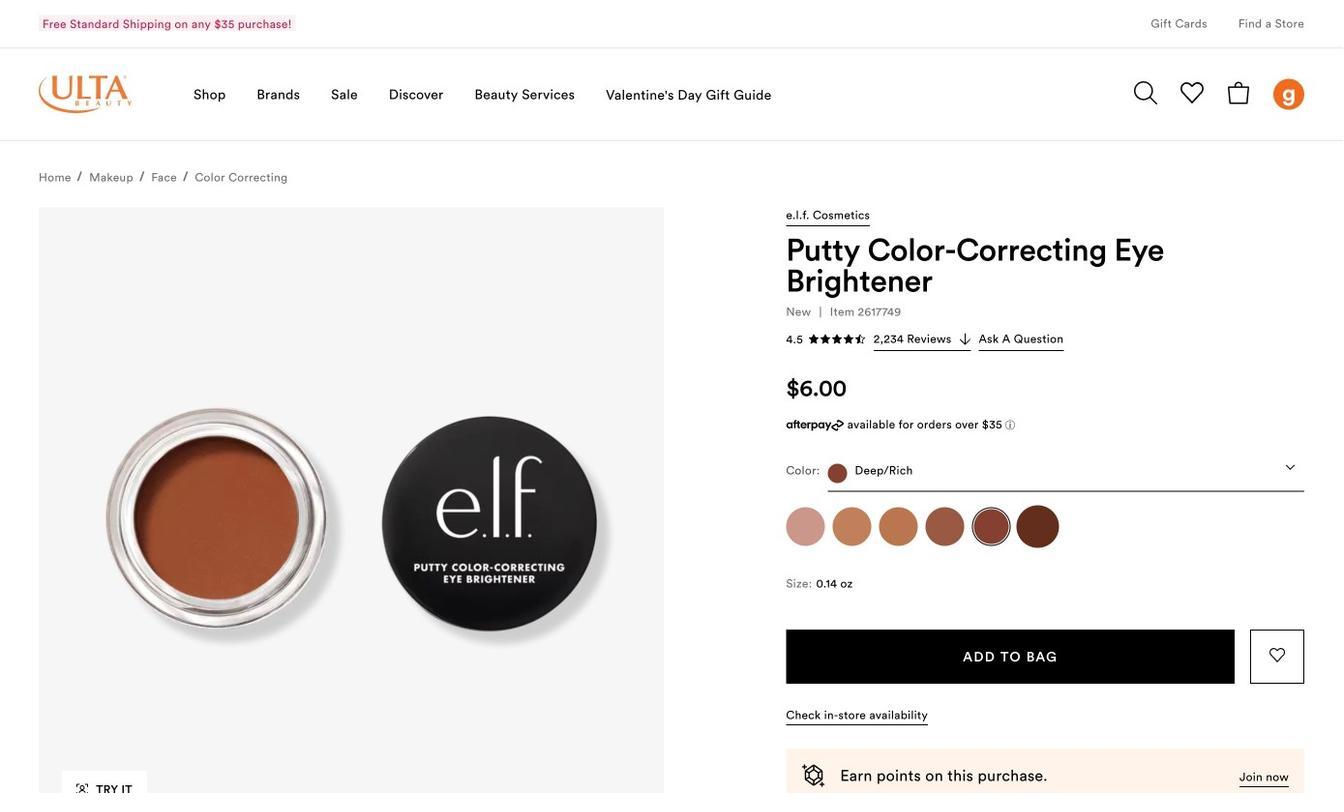 Task type: describe. For each thing, give the bounding box(es) containing it.
0 items in bag image
[[1228, 81, 1251, 104]]

withiconright image
[[960, 334, 972, 345]]

favorites icon image
[[1181, 81, 1204, 104]]

rich putty color-correcting eye brightener image
[[1017, 506, 1059, 549]]

0 horizontal spatial deep/rich putty color-correcting eye brightener image
[[828, 464, 848, 484]]

medium/tan putty color-correcting eye brightener image
[[879, 508, 918, 547]]

1 starfilled image from the left
[[808, 334, 820, 345]]

2 starfilled image from the left
[[831, 334, 843, 345]]

product search image
[[1135, 81, 1158, 104]]



Task type: locate. For each thing, give the bounding box(es) containing it.
1 horizontal spatial deep/rich putty color-correcting eye brightener image
[[972, 508, 1011, 547]]

1 vertical spatial deep/rich putty color-correcting eye brightener image
[[972, 508, 1011, 547]]

fair putty color-correcting eye brightener image
[[786, 508, 825, 547]]

starhalf image
[[855, 334, 866, 345]]

e.l.f. cosmetics putty color-correcting eye brightener #1 image
[[39, 207, 664, 794]]

light/medium putty color-correcting eye brightener image
[[833, 508, 872, 547]]

starfilled image
[[820, 334, 831, 345]]

0 vertical spatial deep/rich putty color-correcting eye brightener image
[[828, 464, 848, 484]]

tan/deep putty color-correcting eye brightener image
[[926, 508, 965, 547]]

starfilled image
[[808, 334, 820, 345], [831, 334, 843, 345], [843, 334, 855, 345]]

None field
[[786, 459, 1305, 493]]

deep/rich putty color-correcting eye brightener image up the light/medium putty color-correcting eye brightener icon
[[828, 464, 848, 484]]

try it e.l.f. cosmetics putty color-correcting eye brightener #1 image
[[77, 785, 88, 794]]

deep/rich putty color-correcting eye brightener image left rich putty color-correcting eye brightener image
[[972, 508, 1011, 547]]

deep/rich putty color-correcting eye brightener image
[[828, 464, 848, 484], [972, 508, 1011, 547]]

3 starfilled image from the left
[[843, 334, 855, 345]]



Task type: vqa. For each thing, say whether or not it's contained in the screenshot.
'Beauty Bakerie'
no



